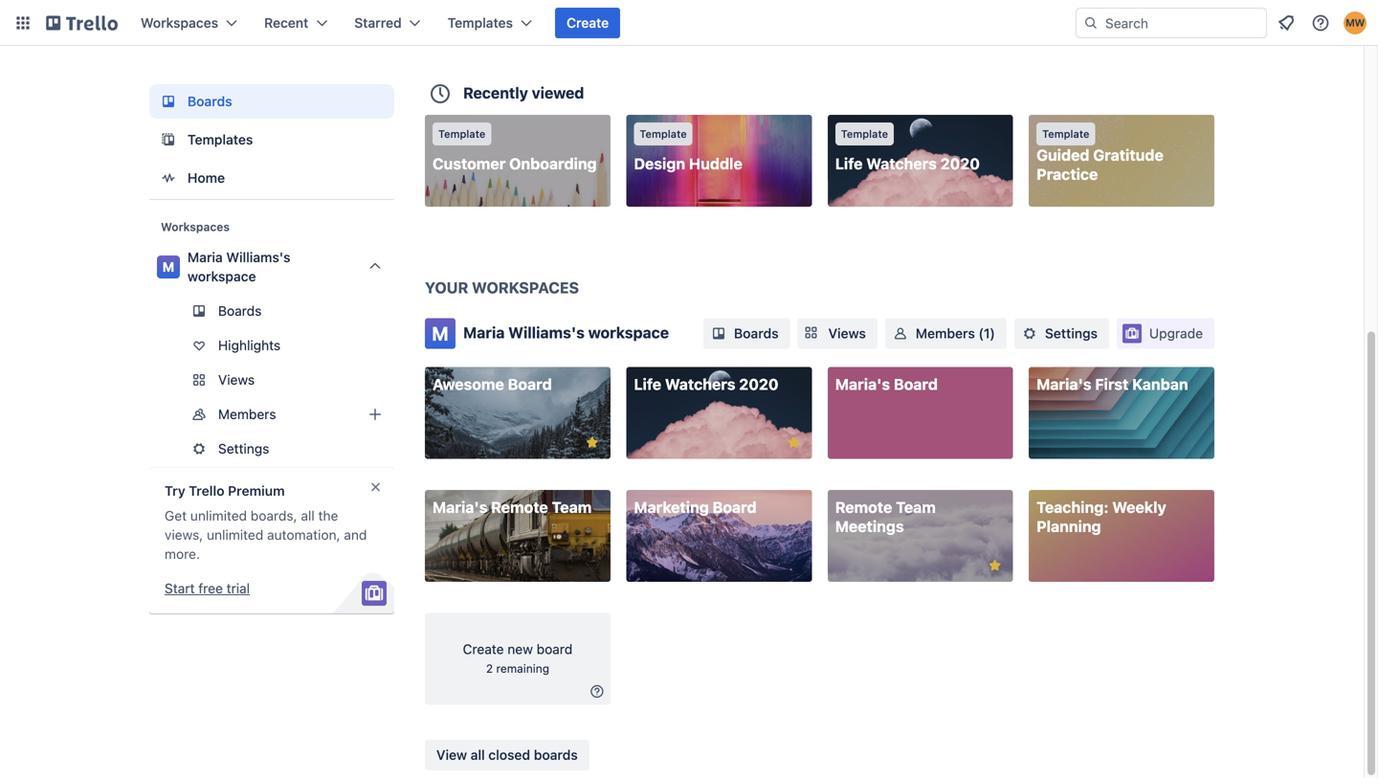 Task type: describe. For each thing, give the bounding box(es) containing it.
1 vertical spatial m
[[432, 322, 449, 345]]

template for design
[[640, 128, 687, 140]]

create button
[[555, 8, 621, 38]]

first
[[1096, 375, 1129, 393]]

0 horizontal spatial m
[[162, 259, 174, 275]]

template guided gratitude practice
[[1037, 128, 1164, 183]]

board for awesome board
[[508, 375, 552, 393]]

marketing
[[634, 498, 709, 516]]

maria williams (mariawilliams94) image
[[1344, 11, 1367, 34]]

your workspaces
[[425, 279, 579, 297]]

click to unstar this board. it will be removed from your starred list. image
[[584, 434, 601, 451]]

1 remote from the left
[[491, 498, 548, 516]]

get
[[165, 508, 187, 524]]

recently
[[463, 84, 528, 102]]

Search field
[[1099, 9, 1267, 37]]

switch to… image
[[13, 13, 33, 33]]

highlights
[[218, 337, 281, 353]]

home link
[[149, 161, 394, 195]]

workspaces button
[[129, 8, 249, 38]]

remote team meetings
[[836, 498, 936, 536]]

board
[[537, 641, 573, 657]]

maria's for maria's remote team
[[433, 498, 488, 516]]

workspaces
[[472, 279, 579, 297]]

1 vertical spatial unlimited
[[207, 527, 264, 543]]

settings for "settings" link to the right
[[1045, 325, 1098, 341]]

watchers inside 'link'
[[665, 375, 736, 393]]

0 vertical spatial 2020
[[941, 155, 980, 173]]

add image
[[364, 403, 387, 426]]

template board image
[[157, 128, 180, 151]]

recent
[[264, 15, 309, 31]]

marketing board
[[634, 498, 757, 516]]

1 horizontal spatial settings link
[[1015, 318, 1110, 349]]

1 vertical spatial williams's
[[509, 324, 585, 342]]

templates inside dropdown button
[[448, 15, 513, 31]]

1 vertical spatial workspaces
[[161, 220, 230, 234]]

onboarding
[[509, 155, 597, 173]]

home
[[188, 170, 225, 186]]

0 horizontal spatial maria
[[188, 249, 223, 265]]

view
[[437, 747, 467, 763]]

your
[[425, 279, 468, 297]]

start free trial button
[[165, 579, 250, 598]]

all inside button
[[471, 747, 485, 763]]

templates link
[[149, 123, 394, 157]]

maria's remote team
[[433, 498, 592, 516]]

0 vertical spatial life
[[836, 155, 863, 173]]

highlights link
[[149, 330, 394, 361]]

maria's for maria's board
[[836, 375, 890, 393]]

members link
[[149, 399, 394, 430]]

create for create new board 2 remaining
[[463, 641, 504, 657]]

automation,
[[267, 527, 340, 543]]

create for create
[[567, 15, 609, 31]]

members (1)
[[916, 325, 996, 341]]

teaching: weekly planning link
[[1029, 490, 1215, 582]]

maria's for maria's first kanban
[[1037, 375, 1092, 393]]

settings for "settings" link to the left
[[218, 441, 269, 457]]

(1)
[[979, 325, 996, 341]]

try
[[165, 483, 185, 499]]

1 horizontal spatial views link
[[798, 318, 878, 349]]

team inside maria's remote team link
[[552, 498, 592, 516]]

new
[[508, 641, 533, 657]]

view all closed boards button
[[425, 740, 590, 771]]

and
[[344, 527, 367, 543]]

2
[[486, 662, 493, 675]]

upgrade button
[[1117, 318, 1215, 349]]

teaching:
[[1037, 498, 1109, 516]]

life watchers 2020 inside 'link'
[[634, 375, 779, 393]]

0 vertical spatial life watchers 2020
[[836, 155, 980, 173]]

customer
[[433, 155, 506, 173]]

awesome board link
[[425, 367, 611, 459]]

closed
[[489, 747, 530, 763]]

templates button
[[436, 8, 544, 38]]

awesome
[[433, 375, 504, 393]]

maria's remote team link
[[425, 490, 611, 582]]

maria's board
[[836, 375, 938, 393]]

2020 inside 'link'
[[739, 375, 779, 393]]

1 horizontal spatial workspace
[[588, 324, 669, 342]]

remote team meetings link
[[828, 490, 1013, 582]]

meetings
[[836, 517, 904, 536]]

team inside "remote team meetings"
[[896, 498, 936, 516]]

guided
[[1037, 146, 1090, 164]]

viewed
[[532, 84, 584, 102]]



Task type: vqa. For each thing, say whether or not it's contained in the screenshot.
Terry Turtle (terryturtle) icon
no



Task type: locate. For each thing, give the bounding box(es) containing it.
2 horizontal spatial board
[[894, 375, 938, 393]]

0 horizontal spatial members
[[218, 406, 276, 422]]

0 notifications image
[[1275, 11, 1298, 34]]

life
[[836, 155, 863, 173], [634, 375, 662, 393]]

board right marketing
[[713, 498, 757, 516]]

boards
[[534, 747, 578, 763]]

0 vertical spatial maria williams's workspace
[[188, 249, 291, 284]]

1 vertical spatial settings link
[[149, 434, 394, 464]]

1 horizontal spatial templates
[[448, 15, 513, 31]]

views link up 'maria's board'
[[798, 318, 878, 349]]

boards link for highlights
[[149, 296, 394, 326]]

maria's first kanban link
[[1029, 367, 1215, 459]]

all
[[301, 508, 315, 524], [471, 747, 485, 763]]

views link down highlights 'link'
[[149, 365, 394, 395]]

1 horizontal spatial maria's
[[836, 375, 890, 393]]

try trello premium get unlimited boards, all the views, unlimited automation, and more.
[[165, 483, 367, 562]]

0 vertical spatial click to unstar this board. it will be removed from your starred list. image
[[785, 434, 802, 451]]

1 horizontal spatial settings
[[1045, 325, 1098, 341]]

2 template from the left
[[640, 128, 687, 140]]

2 team from the left
[[896, 498, 936, 516]]

views,
[[165, 527, 203, 543]]

1 vertical spatial settings
[[218, 441, 269, 457]]

settings link up first
[[1015, 318, 1110, 349]]

0 horizontal spatial click to unstar this board. it will be removed from your starred list. image
[[785, 434, 802, 451]]

1 vertical spatial watchers
[[665, 375, 736, 393]]

boards up highlights
[[218, 303, 262, 319]]

1 vertical spatial templates
[[188, 132, 253, 147]]

boards
[[188, 93, 232, 109], [218, 303, 262, 319], [734, 325, 779, 341]]

life inside life watchers 2020 'link'
[[634, 375, 662, 393]]

click to unstar this board. it will be removed from your starred list. image
[[785, 434, 802, 451], [987, 557, 1004, 574]]

board
[[508, 375, 552, 393], [894, 375, 938, 393], [713, 498, 757, 516]]

0 horizontal spatial williams's
[[226, 249, 291, 265]]

1 team from the left
[[552, 498, 592, 516]]

free
[[198, 581, 223, 596]]

0 vertical spatial watchers
[[867, 155, 937, 173]]

click to unstar this board. it will be removed from your starred list. image for life watchers 2020
[[785, 434, 802, 451]]

1 horizontal spatial sm image
[[891, 324, 910, 343]]

boards right board image
[[188, 93, 232, 109]]

0 horizontal spatial board
[[508, 375, 552, 393]]

sm image up life watchers 2020 'link'
[[709, 324, 729, 343]]

practice
[[1037, 165, 1098, 183]]

workspace
[[188, 269, 256, 284], [588, 324, 669, 342]]

settings
[[1045, 325, 1098, 341], [218, 441, 269, 457]]

open information menu image
[[1312, 13, 1331, 33]]

view all closed boards
[[437, 747, 578, 763]]

0 horizontal spatial team
[[552, 498, 592, 516]]

0 horizontal spatial life
[[634, 375, 662, 393]]

1 horizontal spatial sm image
[[1020, 324, 1040, 343]]

huddle
[[689, 155, 743, 173]]

williams's
[[226, 249, 291, 265], [509, 324, 585, 342]]

0 horizontal spatial sm image
[[709, 324, 729, 343]]

1 horizontal spatial watchers
[[867, 155, 937, 173]]

weekly
[[1113, 498, 1167, 516]]

1 vertical spatial views link
[[149, 365, 394, 395]]

marketing board link
[[626, 490, 812, 582]]

1 vertical spatial maria williams's workspace
[[463, 324, 669, 342]]

unlimited
[[190, 508, 247, 524], [207, 527, 264, 543]]

1 horizontal spatial create
[[567, 15, 609, 31]]

2 remote from the left
[[836, 498, 893, 516]]

create new board 2 remaining
[[463, 641, 573, 675]]

1 vertical spatial create
[[463, 641, 504, 657]]

sm image
[[709, 324, 729, 343], [891, 324, 910, 343]]

0 horizontal spatial maria's
[[433, 498, 488, 516]]

0 horizontal spatial remote
[[491, 498, 548, 516]]

0 vertical spatial sm image
[[1020, 324, 1040, 343]]

template inside template guided gratitude practice
[[1043, 128, 1090, 140]]

board for marketing board
[[713, 498, 757, 516]]

maria williams's workspace down workspaces
[[463, 324, 669, 342]]

3 template from the left
[[841, 128, 889, 140]]

maria down the 'your workspaces'
[[463, 324, 505, 342]]

board right awesome
[[508, 375, 552, 393]]

design
[[634, 155, 686, 173]]

1 horizontal spatial maria williams's workspace
[[463, 324, 669, 342]]

back to home image
[[46, 8, 118, 38]]

0 vertical spatial williams's
[[226, 249, 291, 265]]

1 vertical spatial members
[[218, 406, 276, 422]]

life watchers 2020
[[836, 155, 980, 173], [634, 375, 779, 393]]

workspaces up board image
[[141, 15, 218, 31]]

remaining
[[496, 662, 550, 675]]

0 vertical spatial boards
[[188, 93, 232, 109]]

all right "view"
[[471, 747, 485, 763]]

0 vertical spatial members
[[916, 325, 975, 341]]

trello
[[189, 483, 225, 499]]

1 vertical spatial workspace
[[588, 324, 669, 342]]

maria's board link
[[828, 367, 1013, 459]]

0 vertical spatial unlimited
[[190, 508, 247, 524]]

maria williams's workspace up highlights
[[188, 249, 291, 284]]

views down highlights
[[218, 372, 255, 388]]

1 horizontal spatial team
[[896, 498, 936, 516]]

1 horizontal spatial life
[[836, 155, 863, 173]]

views up 'maria's board'
[[829, 325, 866, 341]]

0 vertical spatial views link
[[798, 318, 878, 349]]

0 horizontal spatial create
[[463, 641, 504, 657]]

1 vertical spatial maria
[[463, 324, 505, 342]]

1 horizontal spatial click to unstar this board. it will be removed from your starred list. image
[[987, 557, 1004, 574]]

1 vertical spatial boards
[[218, 303, 262, 319]]

1 horizontal spatial views
[[829, 325, 866, 341]]

boards link up highlights 'link'
[[149, 296, 394, 326]]

remote down "awesome board" link
[[491, 498, 548, 516]]

start free trial
[[165, 581, 250, 596]]

kanban
[[1133, 375, 1189, 393]]

0 horizontal spatial all
[[301, 508, 315, 524]]

upgrade
[[1150, 325, 1203, 341]]

board for maria's board
[[894, 375, 938, 393]]

maria down home
[[188, 249, 223, 265]]

settings up first
[[1045, 325, 1098, 341]]

0 vertical spatial settings link
[[1015, 318, 1110, 349]]

board down the members (1)
[[894, 375, 938, 393]]

primary element
[[0, 0, 1379, 46]]

templates up the recently
[[448, 15, 513, 31]]

0 vertical spatial templates
[[448, 15, 513, 31]]

0 horizontal spatial watchers
[[665, 375, 736, 393]]

click to unstar this board. it will be removed from your starred list. image for remote team meetings
[[987, 557, 1004, 574]]

maria
[[188, 249, 223, 265], [463, 324, 505, 342]]

williams's down home link
[[226, 249, 291, 265]]

0 vertical spatial create
[[567, 15, 609, 31]]

unlimited down trello
[[190, 508, 247, 524]]

search image
[[1084, 15, 1099, 31]]

williams's down workspaces
[[509, 324, 585, 342]]

views link
[[798, 318, 878, 349], [149, 365, 394, 395]]

maria williams's workspace
[[188, 249, 291, 284], [463, 324, 669, 342]]

premium
[[228, 483, 285, 499]]

create up 2
[[463, 641, 504, 657]]

0 horizontal spatial 2020
[[739, 375, 779, 393]]

workspaces down home
[[161, 220, 230, 234]]

4 template from the left
[[1043, 128, 1090, 140]]

boards link up the templates link
[[149, 84, 394, 119]]

board image
[[157, 90, 180, 113]]

1 horizontal spatial maria
[[463, 324, 505, 342]]

views
[[829, 325, 866, 341], [218, 372, 255, 388]]

2 vertical spatial boards
[[734, 325, 779, 341]]

boards for highlights
[[218, 303, 262, 319]]

0 vertical spatial workspaces
[[141, 15, 218, 31]]

0 vertical spatial maria
[[188, 249, 223, 265]]

boards for views
[[734, 325, 779, 341]]

settings up 'premium'
[[218, 441, 269, 457]]

1 vertical spatial views
[[218, 372, 255, 388]]

start
[[165, 581, 195, 596]]

1 vertical spatial sm image
[[588, 682, 607, 701]]

workspaces inside dropdown button
[[141, 15, 218, 31]]

all inside try trello premium get unlimited boards, all the views, unlimited automation, and more.
[[301, 508, 315, 524]]

0 horizontal spatial views
[[218, 372, 255, 388]]

1 horizontal spatial all
[[471, 747, 485, 763]]

gratitude
[[1094, 146, 1164, 164]]

members left (1)
[[916, 325, 975, 341]]

1 horizontal spatial board
[[713, 498, 757, 516]]

1 vertical spatial click to unstar this board. it will be removed from your starred list. image
[[987, 557, 1004, 574]]

click to unstar this board. it will be removed from your starred list. image inside life watchers 2020 'link'
[[785, 434, 802, 451]]

unlimited down boards, at bottom
[[207, 527, 264, 543]]

1 vertical spatial life
[[634, 375, 662, 393]]

sm image up 'maria's board'
[[891, 324, 910, 343]]

1 vertical spatial 2020
[[739, 375, 779, 393]]

template for life
[[841, 128, 889, 140]]

0 vertical spatial all
[[301, 508, 315, 524]]

members for members (1)
[[916, 325, 975, 341]]

the
[[318, 508, 338, 524]]

1 sm image from the left
[[709, 324, 729, 343]]

2 horizontal spatial maria's
[[1037, 375, 1092, 393]]

more.
[[165, 546, 200, 562]]

create up viewed
[[567, 15, 609, 31]]

m down the your
[[432, 322, 449, 345]]

2 sm image from the left
[[891, 324, 910, 343]]

team up meetings
[[896, 498, 936, 516]]

boards link
[[149, 84, 394, 119], [149, 296, 394, 326], [704, 318, 790, 349]]

members down highlights
[[218, 406, 276, 422]]

0 horizontal spatial views link
[[149, 365, 394, 395]]

team down click to unstar this board. it will be removed from your starred list. image
[[552, 498, 592, 516]]

0 vertical spatial settings
[[1045, 325, 1098, 341]]

customer onboarding
[[433, 155, 597, 173]]

0 vertical spatial views
[[829, 325, 866, 341]]

settings link down members link
[[149, 434, 394, 464]]

maria's first kanban
[[1037, 375, 1189, 393]]

team
[[552, 498, 592, 516], [896, 498, 936, 516]]

1 vertical spatial life watchers 2020
[[634, 375, 779, 393]]

life watchers 2020 link
[[626, 367, 812, 459]]

teaching: weekly planning
[[1037, 498, 1167, 536]]

1 template from the left
[[438, 128, 486, 140]]

m down "home" icon
[[162, 259, 174, 275]]

0 horizontal spatial life watchers 2020
[[634, 375, 779, 393]]

boards link up life watchers 2020 'link'
[[704, 318, 790, 349]]

templates up home
[[188, 132, 253, 147]]

1 horizontal spatial williams's
[[509, 324, 585, 342]]

trial
[[227, 581, 250, 596]]

remote inside "remote team meetings"
[[836, 498, 893, 516]]

all up automation,
[[301, 508, 315, 524]]

1 horizontal spatial life watchers 2020
[[836, 155, 980, 173]]

home image
[[157, 167, 180, 190]]

boards,
[[251, 508, 297, 524]]

sm image
[[1020, 324, 1040, 343], [588, 682, 607, 701]]

starred button
[[343, 8, 432, 38]]

m
[[162, 259, 174, 275], [432, 322, 449, 345]]

remote
[[491, 498, 548, 516], [836, 498, 893, 516]]

members for members
[[218, 406, 276, 422]]

maria's
[[836, 375, 890, 393], [1037, 375, 1092, 393], [433, 498, 488, 516]]

starred
[[355, 15, 402, 31]]

sm image inside "settings" link
[[1020, 324, 1040, 343]]

awesome board
[[433, 375, 552, 393]]

0 horizontal spatial templates
[[188, 132, 253, 147]]

boards up life watchers 2020 'link'
[[734, 325, 779, 341]]

0 vertical spatial workspace
[[188, 269, 256, 284]]

recently viewed
[[463, 84, 584, 102]]

1 horizontal spatial members
[[916, 325, 975, 341]]

create inside button
[[567, 15, 609, 31]]

2020
[[941, 155, 980, 173], [739, 375, 779, 393]]

0 vertical spatial m
[[162, 259, 174, 275]]

template for customer
[[438, 128, 486, 140]]

planning
[[1037, 517, 1102, 536]]

0 horizontal spatial sm image
[[588, 682, 607, 701]]

recent button
[[253, 8, 339, 38]]

1 horizontal spatial m
[[432, 322, 449, 345]]

settings link
[[1015, 318, 1110, 349], [149, 434, 394, 464]]

0 horizontal spatial settings link
[[149, 434, 394, 464]]

boards link for views
[[704, 318, 790, 349]]

1 vertical spatial all
[[471, 747, 485, 763]]

1 horizontal spatial 2020
[[941, 155, 980, 173]]

create
[[567, 15, 609, 31], [463, 641, 504, 657]]

click to unstar this board. it will be removed from your starred list. image inside remote team meetings link
[[987, 557, 1004, 574]]

members
[[916, 325, 975, 341], [218, 406, 276, 422]]

create inside create new board 2 remaining
[[463, 641, 504, 657]]

design huddle
[[634, 155, 743, 173]]

0 horizontal spatial workspace
[[188, 269, 256, 284]]

0 horizontal spatial maria williams's workspace
[[188, 249, 291, 284]]

templates
[[448, 15, 513, 31], [188, 132, 253, 147]]

workspaces
[[141, 15, 218, 31], [161, 220, 230, 234]]

0 horizontal spatial settings
[[218, 441, 269, 457]]

1 horizontal spatial remote
[[836, 498, 893, 516]]

remote up meetings
[[836, 498, 893, 516]]



